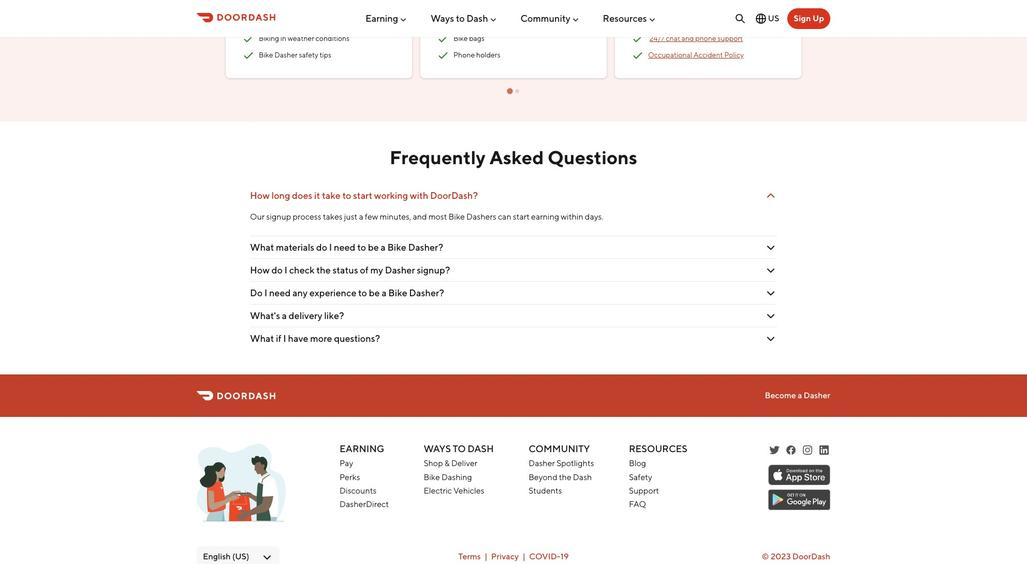 Task type: describe. For each thing, give the bounding box(es) containing it.
earning link
[[366, 9, 408, 28]]

doordash for merchants image
[[197, 444, 286, 528]]

weather
[[288, 34, 314, 43]]

support link
[[629, 486, 659, 496]]

dasher? for what materials do i need to be a bike dasher?
[[408, 242, 443, 253]]

become a dasher link
[[765, 391, 831, 401]]

how do i check the status of my dasher signup?
[[250, 265, 450, 276]]

linkedin image
[[818, 444, 831, 457]]

discounts link
[[340, 486, 377, 496]]

0 horizontal spatial do
[[272, 265, 283, 276]]

i up how do i check the status of my dasher signup?
[[329, 242, 332, 253]]

© 2023 doordash
[[762, 551, 831, 561]]

covid-19 link
[[529, 552, 569, 561]]

dash for ways to dash shop & deliver bike dashing electric vehicles
[[468, 444, 494, 454]]

know before you go region
[[222, 0, 1028, 95]]

dashing
[[442, 472, 472, 482]]

terms link
[[459, 552, 481, 561]]

ways to dash link
[[431, 9, 498, 28]]

resources link
[[603, 9, 657, 28]]

19
[[561, 552, 569, 561]]

a down my
[[382, 287, 387, 298]]

2023
[[771, 551, 791, 561]]

resources blog safety support faq
[[629, 444, 688, 509]]

facebook image
[[785, 444, 798, 457]]

become a dasher
[[765, 391, 831, 400]]

occupational accident policy link
[[648, 51, 744, 59]]

app store image
[[769, 465, 831, 486]]

dasher inside community dasher spotlights beyond the dash students
[[529, 458, 555, 468]]

earning for earning
[[366, 13, 398, 24]]

to for need
[[357, 242, 366, 253]]

select a slide to show tab list
[[222, 86, 806, 95]]

ways for ways to dash
[[431, 13, 454, 24]]

holders
[[476, 51, 501, 59]]

electric vehicles link
[[424, 486, 485, 496]]

to for take
[[343, 190, 351, 201]]

24/7 chat and phone support link
[[650, 34, 743, 43]]

©
[[762, 551, 770, 561]]

4 chevron down image from the top
[[765, 309, 777, 322]]

how for how long does it take to start working with doordash?
[[250, 190, 270, 201]]

signup?
[[417, 265, 450, 276]]

bike dashing link
[[424, 472, 472, 482]]

to up bike bags
[[456, 13, 465, 24]]

phone
[[696, 34, 717, 43]]

beyond the dash link
[[529, 472, 592, 482]]

beyond
[[529, 472, 558, 482]]

ways to dash
[[431, 13, 488, 24]]

days.
[[585, 212, 604, 222]]

i right "if"
[[283, 333, 286, 344]]

process
[[293, 212, 321, 222]]

1 vertical spatial with
[[410, 190, 429, 201]]

check mark image left occupational
[[632, 49, 644, 61]]

occupational
[[648, 51, 693, 59]]

tips
[[320, 51, 332, 59]]

with inside know before you go region
[[281, 18, 295, 26]]

check mark image right up
[[827, 16, 839, 28]]

google play image
[[769, 490, 831, 510]]

dasher spotlights link
[[529, 458, 594, 468]]

questions?
[[334, 333, 380, 344]]

students link
[[529, 486, 562, 496]]

biking
[[259, 34, 279, 43]]

what's a delivery like?
[[250, 310, 344, 321]]

to for experience
[[358, 287, 367, 298]]

can
[[498, 212, 512, 222]]

discounts
[[340, 486, 377, 496]]

safety inside know before you go region
[[259, 18, 279, 26]]

conditions
[[316, 34, 350, 43]]

doordash link
[[793, 551, 831, 561]]

deliver
[[452, 458, 478, 468]]

vehicles
[[454, 486, 485, 496]]

pay link
[[340, 458, 353, 468]]

privacy
[[491, 552, 519, 561]]

1 horizontal spatial start
[[513, 212, 530, 222]]

resources for resources blog safety support faq
[[629, 444, 688, 454]]

phone holders
[[454, 51, 501, 59]]

helmets
[[454, 18, 481, 26]]

safety inside resources blog safety support faq
[[629, 472, 653, 482]]

a right what's
[[282, 310, 287, 321]]

bike
[[296, 18, 310, 26]]

bike bags
[[454, 34, 486, 43]]

dasher inside become a dasher link
[[804, 391, 831, 400]]

phone
[[454, 51, 475, 59]]

in
[[281, 34, 287, 43]]

few
[[365, 212, 378, 222]]

resources for resources
[[603, 13, 647, 24]]

blog
[[629, 458, 646, 468]]

chevron down image for signup?
[[765, 264, 777, 276]]

a left few
[[359, 212, 363, 222]]

i right do
[[265, 287, 267, 298]]

chevron down image for doordash?
[[765, 189, 777, 202]]

facebook link
[[785, 444, 798, 457]]

24/7
[[650, 34, 665, 43]]

spotlights
[[557, 458, 594, 468]]

takes
[[323, 212, 343, 222]]

ways to dash shop & deliver bike dashing electric vehicles
[[424, 444, 494, 496]]

just
[[344, 212, 358, 222]]

up
[[813, 13, 825, 23]]

what materials do i need to be a bike dasher?
[[250, 242, 443, 253]]

perks
[[340, 472, 360, 482]]

safety with bike dashing
[[259, 18, 337, 26]]

check mark image left 24/7
[[632, 32, 644, 45]]

have
[[288, 333, 309, 344]]

safety
[[299, 51, 318, 59]]



Task type: locate. For each thing, give the bounding box(es) containing it.
our signup process takes just a few minutes, and most bike dashers can start earning within days.
[[250, 212, 604, 222]]

1 vertical spatial chevron down image
[[765, 332, 777, 345]]

dasher inside know before you go region
[[275, 51, 298, 59]]

become
[[765, 391, 796, 400]]

bike inside ways to dash shop & deliver bike dashing electric vehicles
[[424, 472, 440, 482]]

within
[[561, 212, 584, 222]]

the for check
[[317, 265, 331, 276]]

1 chevron down image from the top
[[765, 287, 777, 299]]

earning
[[531, 212, 560, 222]]

questions
[[548, 146, 638, 168]]

0 horizontal spatial start
[[353, 190, 373, 201]]

check mark image left biking
[[242, 32, 255, 45]]

0 vertical spatial with
[[281, 18, 295, 26]]

dasher down in
[[275, 51, 298, 59]]

1 vertical spatial resources
[[629, 444, 688, 454]]

resources up blog
[[629, 444, 688, 454]]

community link
[[521, 9, 580, 28]]

2 what from the top
[[250, 333, 274, 344]]

check
[[289, 265, 315, 276]]

support
[[718, 34, 743, 43]]

check mark image left bike dasher safety tips
[[242, 49, 255, 61]]

do left check
[[272, 265, 283, 276]]

1 vertical spatial safety
[[629, 472, 653, 482]]

what for what if i have more questions?
[[250, 333, 274, 344]]

0 vertical spatial dash
[[467, 13, 488, 24]]

community for community
[[521, 13, 571, 24]]

and right chat
[[682, 34, 694, 43]]

accident
[[694, 51, 723, 59]]

dash
[[467, 13, 488, 24], [468, 444, 494, 454], [573, 472, 592, 482]]

2 chevron down image from the top
[[765, 241, 777, 254]]

what for what materials do i need to be a bike dasher?
[[250, 242, 274, 253]]

frequently
[[390, 146, 486, 168]]

0 horizontal spatial and
[[413, 212, 427, 222]]

sign up button
[[788, 8, 831, 29]]

safety link
[[629, 472, 653, 482]]

dasher?
[[408, 242, 443, 253], [409, 287, 444, 298]]

sign
[[794, 13, 811, 23]]

faq link
[[629, 499, 646, 509]]

students
[[529, 486, 562, 496]]

check mark image left safety with bike dashing
[[242, 16, 255, 28]]

need left any
[[269, 287, 291, 298]]

1 vertical spatial dasher?
[[409, 287, 444, 298]]

1 chevron down image from the top
[[765, 189, 777, 202]]

1 vertical spatial be
[[369, 287, 380, 298]]

0 vertical spatial earning
[[366, 13, 398, 24]]

dasher? up signup? on the top of the page
[[408, 242, 443, 253]]

does
[[292, 190, 313, 201]]

dash for ways to dash
[[467, 13, 488, 24]]

1 vertical spatial and
[[413, 212, 427, 222]]

frequently asked questions
[[390, 146, 638, 168]]

chevron down image
[[765, 287, 777, 299], [765, 332, 777, 345]]

0 vertical spatial what
[[250, 242, 274, 253]]

start right can
[[513, 212, 530, 222]]

1 vertical spatial do
[[272, 265, 283, 276]]

need up status
[[334, 242, 356, 253]]

0 vertical spatial be
[[368, 242, 379, 253]]

earning inside earning pay perks discounts dasherdirect
[[340, 444, 384, 454]]

1 vertical spatial community
[[529, 444, 590, 454]]

earning for earning pay perks discounts dasherdirect
[[340, 444, 384, 454]]

instagram image
[[802, 444, 814, 457]]

i left check
[[285, 265, 288, 276]]

what left "if"
[[250, 333, 274, 344]]

signup
[[266, 212, 291, 222]]

1 how from the top
[[250, 190, 270, 201]]

2 how from the top
[[250, 265, 270, 276]]

occupational accident policy
[[648, 51, 744, 59]]

a right the become
[[798, 391, 802, 400]]

dasherdirect link
[[340, 499, 389, 509]]

1 vertical spatial the
[[559, 472, 572, 482]]

start up few
[[353, 190, 373, 201]]

0 vertical spatial need
[[334, 242, 356, 253]]

dasher right the become
[[804, 391, 831, 400]]

how up do
[[250, 265, 270, 276]]

the down "dasher spotlights" link
[[559, 472, 572, 482]]

ways up shop
[[424, 444, 451, 454]]

community dasher spotlights beyond the dash students
[[529, 444, 594, 496]]

what
[[250, 242, 274, 253], [250, 333, 274, 344]]

a
[[359, 212, 363, 222], [381, 242, 386, 253], [382, 287, 387, 298], [282, 310, 287, 321], [798, 391, 802, 400]]

1 horizontal spatial do
[[316, 242, 327, 253]]

2 vertical spatial dash
[[573, 472, 592, 482]]

support
[[629, 486, 659, 496]]

be up my
[[368, 242, 379, 253]]

1 vertical spatial earning
[[340, 444, 384, 454]]

to
[[456, 13, 465, 24], [343, 190, 351, 201], [357, 242, 366, 253], [358, 287, 367, 298], [453, 444, 466, 454]]

be for need
[[368, 242, 379, 253]]

0 horizontal spatial the
[[317, 265, 331, 276]]

dasher right my
[[385, 265, 415, 276]]

0 horizontal spatial need
[[269, 287, 291, 298]]

safety up biking
[[259, 18, 279, 26]]

1 vertical spatial need
[[269, 287, 291, 298]]

how for how do i check the status of my dasher signup?
[[250, 265, 270, 276]]

ways for ways to dash shop & deliver bike dashing electric vehicles
[[424, 444, 451, 454]]

do
[[316, 242, 327, 253], [272, 265, 283, 276]]

24/7 chat and phone support
[[650, 34, 743, 43]]

blog link
[[629, 458, 646, 468]]

1 vertical spatial dash
[[468, 444, 494, 454]]

check mark image
[[632, 16, 644, 28], [1021, 30, 1028, 42], [827, 32, 839, 45], [437, 49, 450, 61]]

and left most
[[413, 212, 427, 222]]

to right take
[[343, 190, 351, 201]]

instagram link
[[802, 444, 814, 457]]

0 vertical spatial ways
[[431, 13, 454, 24]]

take
[[322, 190, 341, 201]]

dash up bags
[[467, 13, 488, 24]]

resources
[[603, 13, 647, 24], [629, 444, 688, 454]]

be
[[368, 242, 379, 253], [369, 287, 380, 298]]

how left the long
[[250, 190, 270, 201]]

minutes,
[[380, 212, 411, 222]]

how long does it take to start working with doordash?
[[250, 190, 478, 201]]

1 vertical spatial how
[[250, 265, 270, 276]]

bike
[[454, 34, 468, 43], [259, 51, 273, 59], [449, 212, 465, 222], [388, 242, 407, 253], [389, 287, 407, 298], [424, 472, 440, 482]]

1 horizontal spatial need
[[334, 242, 356, 253]]

to up the deliver
[[453, 444, 466, 454]]

chevron down image
[[765, 189, 777, 202], [765, 241, 777, 254], [765, 264, 777, 276], [765, 309, 777, 322]]

chat
[[666, 34, 681, 43]]

0 horizontal spatial with
[[281, 18, 295, 26]]

materials
[[276, 242, 315, 253]]

dasher? for do i need any experience to be a bike dasher?
[[409, 287, 444, 298]]

ways up bike bags
[[431, 13, 454, 24]]

dasher? down signup? on the top of the page
[[409, 287, 444, 298]]

safety down blog
[[629, 472, 653, 482]]

dashing
[[311, 18, 337, 26]]

dash inside ways to dash shop & deliver bike dashing electric vehicles
[[468, 444, 494, 454]]

be for experience
[[369, 287, 380, 298]]

do right materials
[[316, 242, 327, 253]]

&
[[445, 458, 450, 468]]

0 vertical spatial do
[[316, 242, 327, 253]]

covid-19
[[529, 552, 569, 561]]

chevron down image for what if i have more questions?
[[765, 332, 777, 345]]

3 chevron down image from the top
[[765, 264, 777, 276]]

the right check
[[317, 265, 331, 276]]

twitter link
[[769, 444, 781, 457]]

resources left safedash
[[603, 13, 647, 24]]

dasher up beyond
[[529, 458, 555, 468]]

0 vertical spatial start
[[353, 190, 373, 201]]

privacy link
[[491, 552, 519, 561]]

shop & deliver link
[[424, 458, 478, 468]]

with left 'bike'
[[281, 18, 295, 26]]

community for community dasher spotlights beyond the dash students
[[529, 444, 590, 454]]

0 vertical spatial community
[[521, 13, 571, 24]]

what if i have more questions?
[[250, 333, 380, 344]]

to down the of
[[358, 287, 367, 298]]

doordash?
[[430, 190, 478, 201]]

0 vertical spatial and
[[682, 34, 694, 43]]

linkedin link
[[818, 444, 831, 457]]

pay
[[340, 458, 353, 468]]

1 horizontal spatial and
[[682, 34, 694, 43]]

dashers
[[467, 212, 497, 222]]

dash inside community dasher spotlights beyond the dash students
[[573, 472, 592, 482]]

0 vertical spatial safety
[[259, 18, 279, 26]]

chevron down image for dasher?
[[765, 241, 777, 254]]

status
[[333, 265, 358, 276]]

more
[[310, 333, 332, 344]]

1 vertical spatial ways
[[424, 444, 451, 454]]

working
[[374, 190, 408, 201]]

2 chevron down image from the top
[[765, 332, 777, 345]]

any
[[293, 287, 308, 298]]

do i need any experience to be a bike dasher?
[[250, 287, 444, 298]]

and inside know before you go region
[[682, 34, 694, 43]]

delivery
[[289, 310, 322, 321]]

the inside community dasher spotlights beyond the dash students
[[559, 472, 572, 482]]

what's
[[250, 310, 280, 321]]

to up the of
[[357, 242, 366, 253]]

1 horizontal spatial the
[[559, 472, 572, 482]]

0 vertical spatial the
[[317, 265, 331, 276]]

1 what from the top
[[250, 242, 274, 253]]

need
[[334, 242, 356, 253], [269, 287, 291, 298]]

with up our signup process takes just a few minutes, and most bike dashers can start earning within days.
[[410, 190, 429, 201]]

twitter image
[[769, 444, 781, 457]]

1 horizontal spatial safety
[[629, 472, 653, 482]]

most
[[429, 212, 447, 222]]

0 vertical spatial dasher?
[[408, 242, 443, 253]]

do
[[250, 287, 263, 298]]

dash down spotlights
[[573, 472, 592, 482]]

what down our
[[250, 242, 274, 253]]

1 vertical spatial what
[[250, 333, 274, 344]]

if
[[276, 333, 282, 344]]

a up my
[[381, 242, 386, 253]]

globe line image
[[755, 12, 767, 25]]

covid-
[[529, 552, 561, 561]]

be down my
[[369, 287, 380, 298]]

1 horizontal spatial with
[[410, 190, 429, 201]]

the for beyond
[[559, 472, 572, 482]]

the
[[317, 265, 331, 276], [559, 472, 572, 482]]

check mark image
[[242, 16, 255, 28], [437, 16, 450, 28], [827, 16, 839, 28], [242, 32, 255, 45], [437, 32, 450, 45], [632, 32, 644, 45], [242, 49, 255, 61], [632, 49, 644, 61]]

like?
[[324, 310, 344, 321]]

to inside ways to dash shop & deliver bike dashing electric vehicles
[[453, 444, 466, 454]]

electric
[[424, 486, 452, 496]]

check mark image down ways to dash
[[437, 32, 450, 45]]

doordash
[[793, 551, 831, 561]]

chevron down image for do i need any experience to be a bike dasher?
[[765, 287, 777, 299]]

bike dasher safety tips
[[259, 51, 332, 59]]

0 horizontal spatial safety
[[259, 18, 279, 26]]

asked
[[490, 146, 544, 168]]

0 vertical spatial chevron down image
[[765, 287, 777, 299]]

dash up the deliver
[[468, 444, 494, 454]]

0 vertical spatial how
[[250, 190, 270, 201]]

it
[[314, 190, 320, 201]]

0 vertical spatial resources
[[603, 13, 647, 24]]

sign up
[[794, 13, 825, 23]]

ways inside ways to dash shop & deliver bike dashing electric vehicles
[[424, 444, 451, 454]]

1 vertical spatial start
[[513, 212, 530, 222]]

check mark image left helmets
[[437, 16, 450, 28]]

community inside community dasher spotlights beyond the dash students
[[529, 444, 590, 454]]

policy
[[725, 51, 744, 59]]



Task type: vqa. For each thing, say whether or not it's contained in the screenshot.
second Spotlights link from the right
no



